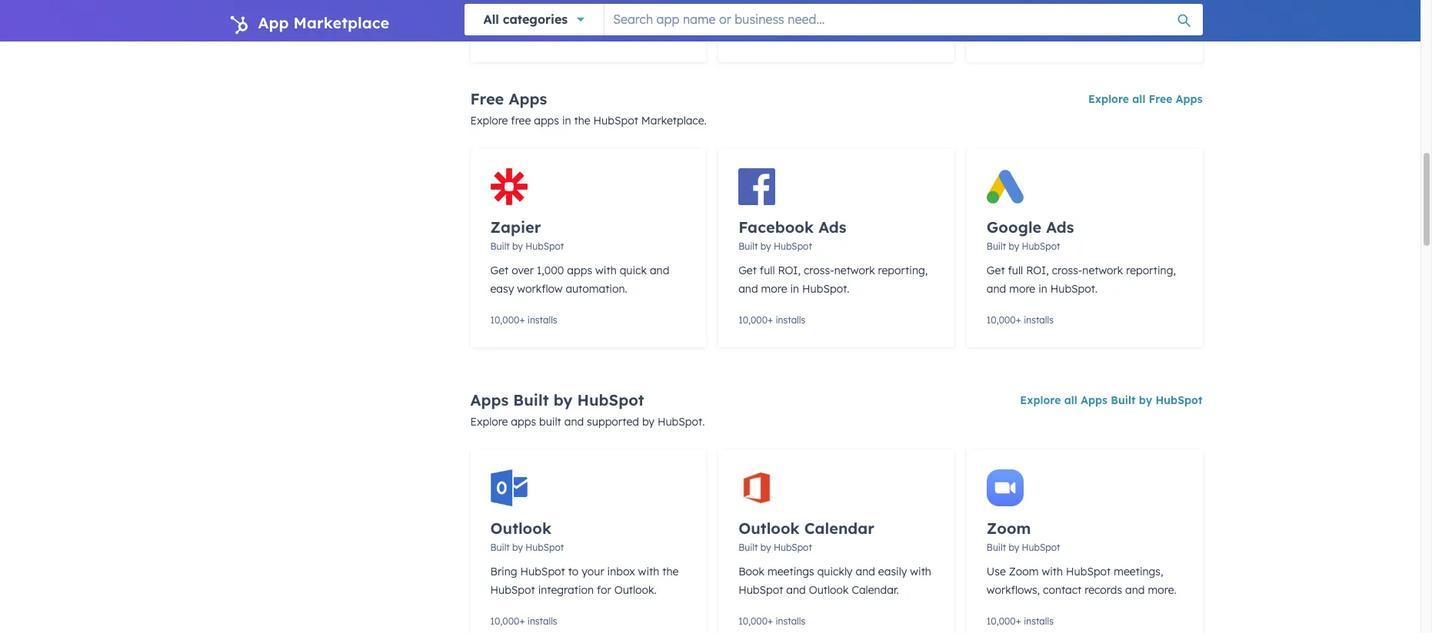 Task type: describe. For each thing, give the bounding box(es) containing it.
more for google
[[1010, 282, 1036, 296]]

10,000 for facebook ads
[[739, 315, 768, 326]]

free
[[511, 114, 531, 128]]

by inside facebook ads built by hubspot
[[761, 241, 771, 252]]

reporting, for google ads
[[1127, 264, 1176, 278]]

10,000 for outlook calendar
[[739, 616, 768, 628]]

by inside zapier built by hubspot
[[512, 241, 523, 252]]

installs for google ads
[[1024, 315, 1054, 326]]

easily
[[878, 565, 907, 579]]

with inside bring hubspot to your inbox with the hubspot integration for outlook.
[[638, 565, 660, 579]]

+ for outlook
[[520, 616, 525, 628]]

quickly
[[818, 565, 853, 579]]

all for google ads
[[1133, 92, 1146, 106]]

apps built by hubspot
[[470, 390, 645, 410]]

apps inside get over 1,000 apps with quick and easy workflow automation.
[[567, 264, 592, 278]]

by inside zoom built by hubspot
[[1009, 542, 1020, 554]]

and up calendar.
[[856, 565, 875, 579]]

book meetings quickly and easily with hubspot and outlook calendar.
[[739, 565, 932, 598]]

zoom built by hubspot
[[987, 519, 1061, 554]]

marketplace
[[294, 13, 389, 32]]

google
[[987, 218, 1042, 237]]

zapier
[[490, 218, 541, 237]]

10,000 for zoom
[[987, 616, 1016, 628]]

workflows,
[[987, 584, 1040, 598]]

explore all free apps
[[1089, 92, 1203, 106]]

to
[[568, 565, 579, 579]]

explore for explore all apps built by hubspot
[[1020, 394, 1061, 408]]

meetings,
[[1114, 565, 1164, 579]]

outlook built by hubspot
[[490, 519, 564, 554]]

explore apps built and supported by hubspot.
[[470, 415, 705, 429]]

cross- for google
[[1052, 264, 1083, 278]]

zoom inside use zoom with hubspot meetings, workflows, contact records and more.
[[1009, 565, 1039, 579]]

ads for google ads
[[1047, 218, 1075, 237]]

10,000 for google ads
[[987, 315, 1016, 326]]

hubspot inside google ads built by hubspot
[[1022, 241, 1061, 252]]

outlook for calendar
[[739, 519, 800, 539]]

contact
[[1043, 584, 1082, 598]]

built inside zoom built by hubspot
[[987, 542, 1006, 554]]

network for google ads
[[1083, 264, 1124, 278]]

categories
[[503, 12, 568, 27]]

+ for outlook calendar
[[768, 616, 773, 628]]

ads for facebook ads
[[819, 218, 847, 237]]

the inside bring hubspot to your inbox with the hubspot integration for outlook.
[[663, 565, 679, 579]]

and inside get over 1,000 apps with quick and easy workflow automation.
[[650, 264, 670, 278]]

hubspot inside zapier built by hubspot
[[526, 241, 564, 252]]

full for google
[[1008, 264, 1023, 278]]

marketplace.
[[641, 114, 707, 128]]

calendar
[[805, 519, 875, 539]]

bring
[[490, 565, 517, 579]]

get for facebook
[[739, 264, 757, 278]]

supported
[[587, 415, 639, 429]]

get over 1,000 apps with quick and easy workflow automation.
[[490, 264, 670, 296]]

automation.
[[566, 282, 628, 296]]

10,000 + installs for facebook ads
[[739, 315, 806, 326]]

with inside get over 1,000 apps with quick and easy workflow automation.
[[596, 264, 617, 278]]

more for facebook
[[761, 282, 787, 296]]

your
[[582, 565, 604, 579]]

bring hubspot to your inbox with the hubspot integration for outlook.
[[490, 565, 679, 598]]

hubspot inside facebook ads built by hubspot
[[774, 241, 812, 252]]

inbox
[[607, 565, 635, 579]]

with inside book meetings quickly and easily with hubspot and outlook calendar.
[[910, 565, 932, 579]]

hubspot inside "outlook built by hubspot"
[[526, 542, 564, 554]]

roi, for facebook
[[778, 264, 801, 278]]

built
[[539, 415, 561, 429]]

get for google
[[987, 264, 1005, 278]]

explore for explore all free apps
[[1089, 92, 1129, 106]]

10,000 for outlook
[[490, 616, 520, 628]]

get full roi, cross-network reporting, and more in hubspot. for facebook ads
[[739, 264, 928, 296]]

built inside zapier built by hubspot
[[490, 241, 510, 252]]

new for 3rd the new link from the right
[[490, 29, 510, 41]]

hubspot inside book meetings quickly and easily with hubspot and outlook calendar.
[[739, 584, 784, 598]]

hubspot. for facebook ads
[[802, 282, 850, 296]]

by inside outlook calendar built by hubspot
[[761, 542, 771, 554]]

more.
[[1148, 584, 1177, 598]]

zapier built by hubspot
[[490, 218, 564, 252]]

explore for explore free apps in the hubspot marketplace.
[[470, 114, 508, 128]]

reporting, for facebook ads
[[878, 264, 928, 278]]

0 horizontal spatial free
[[470, 89, 504, 108]]

2 vertical spatial apps
[[511, 415, 536, 429]]

explore free apps in the hubspot marketplace.
[[470, 114, 707, 128]]

records
[[1085, 584, 1123, 598]]

by inside google ads built by hubspot
[[1009, 241, 1020, 252]]



Task type: vqa. For each thing, say whether or not it's contained in the screenshot.
THEM.
no



Task type: locate. For each thing, give the bounding box(es) containing it.
0 horizontal spatial hubspot.
[[658, 415, 705, 429]]

1 vertical spatial the
[[663, 565, 679, 579]]

2 network from the left
[[1083, 264, 1124, 278]]

with up outlook.
[[638, 565, 660, 579]]

with up contact
[[1042, 565, 1063, 579]]

outlook inside book meetings quickly and easily with hubspot and outlook calendar.
[[809, 584, 849, 598]]

built
[[490, 241, 510, 252], [739, 241, 758, 252], [987, 241, 1006, 252], [513, 390, 549, 410], [1111, 394, 1136, 408], [490, 542, 510, 554], [739, 542, 758, 554], [987, 542, 1006, 554]]

free
[[470, 89, 504, 108], [1149, 92, 1173, 106]]

1 new link from the left
[[470, 0, 706, 62]]

apps
[[534, 114, 559, 128], [567, 264, 592, 278], [511, 415, 536, 429]]

0 horizontal spatial network
[[835, 264, 875, 278]]

10,000 + installs for outlook
[[490, 616, 557, 628]]

outlook inside "outlook built by hubspot"
[[490, 519, 552, 539]]

more
[[761, 282, 787, 296], [1010, 282, 1036, 296]]

hubspot inside zoom built by hubspot
[[1022, 542, 1061, 554]]

2 roi, from the left
[[1026, 264, 1049, 278]]

facebook
[[739, 218, 814, 237]]

0 horizontal spatial cross-
[[804, 264, 835, 278]]

hubspot
[[594, 114, 638, 128], [526, 241, 564, 252], [774, 241, 812, 252], [1022, 241, 1061, 252], [577, 390, 645, 410], [1156, 394, 1203, 408], [526, 542, 564, 554], [774, 542, 812, 554], [1022, 542, 1061, 554], [520, 565, 565, 579], [1066, 565, 1111, 579], [490, 584, 535, 598], [739, 584, 784, 598]]

get inside get over 1,000 apps with quick and easy workflow automation.
[[490, 264, 509, 278]]

outlook for built
[[490, 519, 552, 539]]

installs for zapier
[[528, 315, 557, 326]]

apps right free
[[534, 114, 559, 128]]

1 horizontal spatial all
[[1133, 92, 1146, 106]]

by inside "outlook built by hubspot"
[[512, 542, 523, 554]]

easy
[[490, 282, 514, 296]]

in
[[562, 114, 571, 128], [790, 282, 799, 296], [1039, 282, 1048, 296]]

1 more from the left
[[761, 282, 787, 296]]

get down facebook
[[739, 264, 757, 278]]

get full roi, cross-network reporting, and more in hubspot. down google ads built by hubspot
[[987, 264, 1176, 296]]

outlook up bring
[[490, 519, 552, 539]]

1 horizontal spatial outlook
[[739, 519, 800, 539]]

outlook up book
[[739, 519, 800, 539]]

0 horizontal spatial new
[[490, 29, 510, 41]]

built inside facebook ads built by hubspot
[[739, 241, 758, 252]]

cross-
[[804, 264, 835, 278], [1052, 264, 1083, 278]]

+ for zapier
[[520, 315, 525, 326]]

use zoom with hubspot meetings, workflows, contact records and more.
[[987, 565, 1177, 598]]

outlook calendar built by hubspot
[[739, 519, 875, 554]]

all
[[484, 12, 499, 27]]

by
[[512, 241, 523, 252], [761, 241, 771, 252], [1009, 241, 1020, 252], [554, 390, 573, 410], [1139, 394, 1153, 408], [642, 415, 655, 429], [512, 542, 523, 554], [761, 542, 771, 554], [1009, 542, 1020, 554]]

meetings
[[768, 565, 815, 579]]

outlook.
[[614, 584, 657, 598]]

1 get from the left
[[490, 264, 509, 278]]

1 reporting, from the left
[[878, 264, 928, 278]]

explore
[[1089, 92, 1129, 106], [470, 114, 508, 128], [1020, 394, 1061, 408], [470, 415, 508, 429]]

hubspot. down google ads built by hubspot
[[1051, 282, 1098, 296]]

new link
[[470, 0, 706, 62], [719, 0, 955, 62], [967, 0, 1203, 62]]

quick
[[620, 264, 647, 278]]

facebook ads built by hubspot
[[739, 218, 847, 252]]

1 horizontal spatial network
[[1083, 264, 1124, 278]]

the
[[574, 114, 591, 128], [663, 565, 679, 579]]

0 horizontal spatial in
[[562, 114, 571, 128]]

Search app name or business need... search field
[[605, 4, 1203, 35]]

+
[[520, 315, 525, 326], [768, 315, 773, 326], [1016, 315, 1022, 326], [520, 616, 525, 628], [768, 616, 773, 628], [1016, 616, 1022, 628]]

app marketplace
[[258, 13, 389, 32]]

0 horizontal spatial roi,
[[778, 264, 801, 278]]

zoom up workflows,
[[1009, 565, 1039, 579]]

roi, down facebook ads built by hubspot
[[778, 264, 801, 278]]

and inside use zoom with hubspot meetings, workflows, contact records and more.
[[1126, 584, 1145, 598]]

1 horizontal spatial in
[[790, 282, 799, 296]]

workflow
[[517, 282, 563, 296]]

outlook down quickly in the right bottom of the page
[[809, 584, 849, 598]]

0 vertical spatial zoom
[[987, 519, 1031, 539]]

cross- for facebook
[[804, 264, 835, 278]]

1 horizontal spatial cross-
[[1052, 264, 1083, 278]]

hubspot inside outlook calendar built by hubspot
[[774, 542, 812, 554]]

built inside google ads built by hubspot
[[987, 241, 1006, 252]]

for
[[597, 584, 611, 598]]

0 vertical spatial the
[[574, 114, 591, 128]]

1 horizontal spatial roi,
[[1026, 264, 1049, 278]]

ads inside facebook ads built by hubspot
[[819, 218, 847, 237]]

all categories button
[[464, 4, 604, 35]]

3 new from the left
[[987, 29, 1006, 41]]

new for 2nd the new link from the right
[[739, 29, 758, 41]]

1 horizontal spatial more
[[1010, 282, 1036, 296]]

1 full from the left
[[760, 264, 775, 278]]

10,000 + installs for google ads
[[987, 315, 1054, 326]]

zoom inside zoom built by hubspot
[[987, 519, 1031, 539]]

and
[[650, 264, 670, 278], [739, 282, 758, 296], [987, 282, 1007, 296], [564, 415, 584, 429], [856, 565, 875, 579], [787, 584, 806, 598], [1126, 584, 1145, 598]]

ads
[[819, 218, 847, 237], [1047, 218, 1075, 237]]

2 horizontal spatial new
[[987, 29, 1006, 41]]

with inside use zoom with hubspot meetings, workflows, contact records and more.
[[1042, 565, 1063, 579]]

1 horizontal spatial full
[[1008, 264, 1023, 278]]

integration
[[538, 584, 594, 598]]

0 horizontal spatial full
[[760, 264, 775, 278]]

1 ads from the left
[[819, 218, 847, 237]]

and down facebook
[[739, 282, 758, 296]]

get down google
[[987, 264, 1005, 278]]

and right built
[[564, 415, 584, 429]]

and right quick
[[650, 264, 670, 278]]

and down the meetings,
[[1126, 584, 1145, 598]]

+ for google ads
[[1016, 315, 1022, 326]]

3 get from the left
[[987, 264, 1005, 278]]

apps
[[509, 89, 547, 108], [1176, 92, 1203, 106], [470, 390, 509, 410], [1081, 394, 1108, 408]]

in for google ads
[[1039, 282, 1048, 296]]

calendar.
[[852, 584, 899, 598]]

outlook inside outlook calendar built by hubspot
[[739, 519, 800, 539]]

1 vertical spatial all
[[1065, 394, 1078, 408]]

0 horizontal spatial new link
[[470, 0, 706, 62]]

0 vertical spatial apps
[[534, 114, 559, 128]]

with right easily
[[910, 565, 932, 579]]

1 horizontal spatial get
[[739, 264, 757, 278]]

installs for outlook
[[528, 616, 557, 628]]

roi, for google
[[1026, 264, 1049, 278]]

1 network from the left
[[835, 264, 875, 278]]

2 horizontal spatial get
[[987, 264, 1005, 278]]

2 get from the left
[[739, 264, 757, 278]]

10,000 + installs for zapier
[[490, 315, 557, 326]]

2 horizontal spatial hubspot.
[[1051, 282, 1098, 296]]

1 horizontal spatial hubspot.
[[802, 282, 850, 296]]

full
[[760, 264, 775, 278], [1008, 264, 1023, 278]]

get full roi, cross-network reporting, and more in hubspot. down facebook ads built by hubspot
[[739, 264, 928, 296]]

1 new from the left
[[490, 29, 510, 41]]

in for facebook ads
[[790, 282, 799, 296]]

hubspot. right supported
[[658, 415, 705, 429]]

zoom
[[987, 519, 1031, 539], [1009, 565, 1039, 579]]

10,000
[[490, 315, 520, 326], [739, 315, 768, 326], [987, 315, 1016, 326], [490, 616, 520, 628], [739, 616, 768, 628], [987, 616, 1016, 628]]

google ads built by hubspot
[[987, 218, 1075, 252]]

cross- down facebook ads built by hubspot
[[804, 264, 835, 278]]

outlook
[[490, 519, 552, 539], [739, 519, 800, 539], [809, 584, 849, 598]]

2 more from the left
[[1010, 282, 1036, 296]]

full down google ads built by hubspot
[[1008, 264, 1023, 278]]

ads right google
[[1047, 218, 1075, 237]]

in down facebook ads built by hubspot
[[790, 282, 799, 296]]

2 new from the left
[[739, 29, 758, 41]]

1 cross- from the left
[[804, 264, 835, 278]]

hubspot. down facebook ads built by hubspot
[[802, 282, 850, 296]]

built inside "outlook built by hubspot"
[[490, 542, 510, 554]]

explore all apps built by hubspot
[[1020, 394, 1203, 408]]

2 cross- from the left
[[1052, 264, 1083, 278]]

10,000 + installs for zoom
[[987, 616, 1054, 628]]

new
[[490, 29, 510, 41], [739, 29, 758, 41], [987, 29, 1006, 41]]

free apps
[[470, 89, 547, 108]]

app
[[258, 13, 289, 32]]

all
[[1133, 92, 1146, 106], [1065, 394, 1078, 408]]

roi,
[[778, 264, 801, 278], [1026, 264, 1049, 278]]

2 full from the left
[[1008, 264, 1023, 278]]

ads inside google ads built by hubspot
[[1047, 218, 1075, 237]]

over
[[512, 264, 534, 278]]

full for facebook
[[760, 264, 775, 278]]

hubspot. for google ads
[[1051, 282, 1098, 296]]

installs for outlook calendar
[[776, 616, 806, 628]]

1 horizontal spatial reporting,
[[1127, 264, 1176, 278]]

all categories
[[484, 12, 568, 27]]

0 horizontal spatial more
[[761, 282, 787, 296]]

cross- down google ads built by hubspot
[[1052, 264, 1083, 278]]

0 vertical spatial all
[[1133, 92, 1146, 106]]

1 horizontal spatial new
[[739, 29, 758, 41]]

book
[[739, 565, 765, 579]]

more down google ads built by hubspot
[[1010, 282, 1036, 296]]

2 horizontal spatial in
[[1039, 282, 1048, 296]]

10,000 for zapier
[[490, 315, 520, 326]]

the right 'inbox'
[[663, 565, 679, 579]]

+ for facebook ads
[[768, 315, 773, 326]]

2 new link from the left
[[719, 0, 955, 62]]

roi, down google ads built by hubspot
[[1026, 264, 1049, 278]]

in down google ads built by hubspot
[[1039, 282, 1048, 296]]

2 horizontal spatial outlook
[[809, 584, 849, 598]]

more down facebook ads built by hubspot
[[761, 282, 787, 296]]

2 get full roi, cross-network reporting, and more in hubspot. from the left
[[987, 264, 1176, 296]]

hubspot.
[[802, 282, 850, 296], [1051, 282, 1098, 296], [658, 415, 705, 429]]

get full roi, cross-network reporting, and more in hubspot.
[[739, 264, 928, 296], [987, 264, 1176, 296]]

hubspot inside use zoom with hubspot meetings, workflows, contact records and more.
[[1066, 565, 1111, 579]]

1 vertical spatial apps
[[567, 264, 592, 278]]

1 horizontal spatial the
[[663, 565, 679, 579]]

zoom up use
[[987, 519, 1031, 539]]

explore for explore apps built and supported by hubspot.
[[470, 415, 508, 429]]

apps up automation.
[[567, 264, 592, 278]]

0 horizontal spatial the
[[574, 114, 591, 128]]

network
[[835, 264, 875, 278], [1083, 264, 1124, 278]]

0 horizontal spatial reporting,
[[878, 264, 928, 278]]

get full roi, cross-network reporting, and more in hubspot. for google ads
[[987, 264, 1176, 296]]

0 horizontal spatial ads
[[819, 218, 847, 237]]

get for zapier
[[490, 264, 509, 278]]

1 get full roi, cross-network reporting, and more in hubspot. from the left
[[739, 264, 928, 296]]

get up easy
[[490, 264, 509, 278]]

in right free
[[562, 114, 571, 128]]

0 horizontal spatial get full roi, cross-network reporting, and more in hubspot.
[[739, 264, 928, 296]]

1 horizontal spatial new link
[[719, 0, 955, 62]]

and down meetings on the right bottom of the page
[[787, 584, 806, 598]]

network for facebook ads
[[835, 264, 875, 278]]

10,000 + installs
[[490, 315, 557, 326], [739, 315, 806, 326], [987, 315, 1054, 326], [490, 616, 557, 628], [739, 616, 806, 628], [987, 616, 1054, 628]]

+ for zoom
[[1016, 616, 1022, 628]]

apps left built
[[511, 415, 536, 429]]

1 horizontal spatial free
[[1149, 92, 1173, 106]]

built inside outlook calendar built by hubspot
[[739, 542, 758, 554]]

1 roi, from the left
[[778, 264, 801, 278]]

full down facebook ads built by hubspot
[[760, 264, 775, 278]]

the right free
[[574, 114, 591, 128]]

2 ads from the left
[[1047, 218, 1075, 237]]

1 horizontal spatial get full roi, cross-network reporting, and more in hubspot.
[[987, 264, 1176, 296]]

reporting,
[[878, 264, 928, 278], [1127, 264, 1176, 278]]

ads right facebook
[[819, 218, 847, 237]]

all for zoom
[[1065, 394, 1078, 408]]

10,000 + installs for outlook calendar
[[739, 616, 806, 628]]

0 horizontal spatial all
[[1065, 394, 1078, 408]]

installs
[[528, 315, 557, 326], [776, 315, 806, 326], [1024, 315, 1054, 326], [528, 616, 557, 628], [776, 616, 806, 628], [1024, 616, 1054, 628]]

installs for facebook ads
[[776, 315, 806, 326]]

with
[[596, 264, 617, 278], [638, 565, 660, 579], [910, 565, 932, 579], [1042, 565, 1063, 579]]

1 horizontal spatial ads
[[1047, 218, 1075, 237]]

new for first the new link from right
[[987, 29, 1006, 41]]

use
[[987, 565, 1006, 579]]

get
[[490, 264, 509, 278], [739, 264, 757, 278], [987, 264, 1005, 278]]

0 horizontal spatial get
[[490, 264, 509, 278]]

1 vertical spatial zoom
[[1009, 565, 1039, 579]]

3 new link from the left
[[967, 0, 1203, 62]]

2 reporting, from the left
[[1127, 264, 1176, 278]]

2 horizontal spatial new link
[[967, 0, 1203, 62]]

1,000
[[537, 264, 564, 278]]

and down google ads built by hubspot
[[987, 282, 1007, 296]]

installs for zoom
[[1024, 616, 1054, 628]]

0 horizontal spatial outlook
[[490, 519, 552, 539]]

with up automation.
[[596, 264, 617, 278]]



